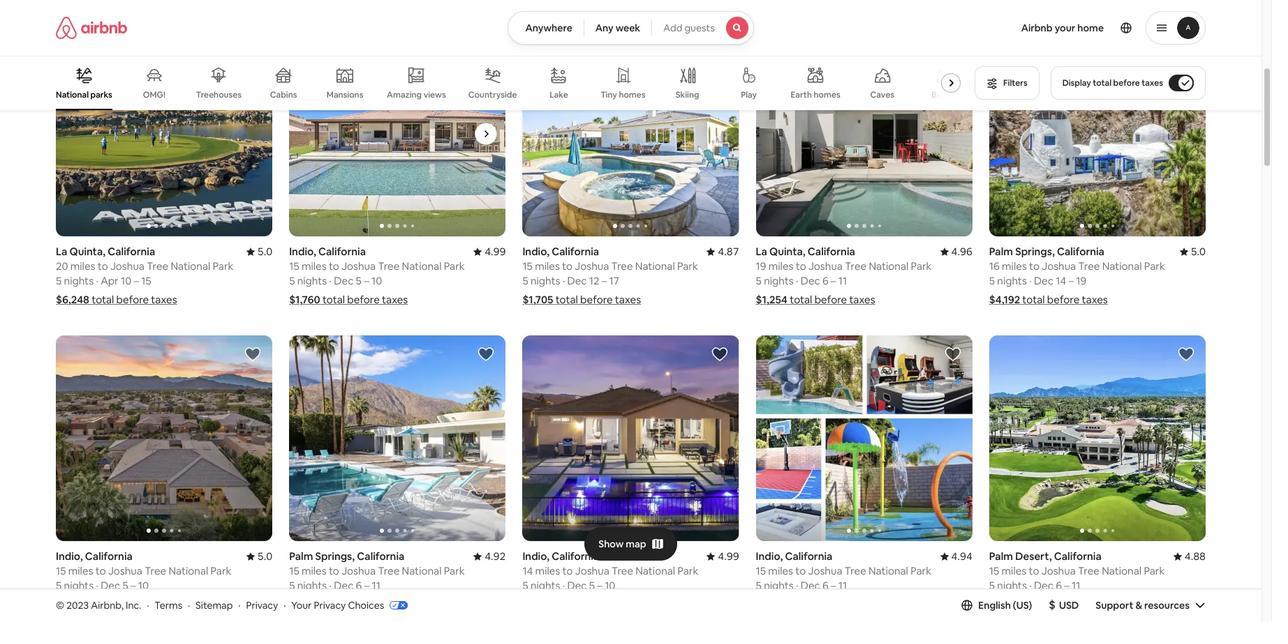 Task type: locate. For each thing, give the bounding box(es) containing it.
· inside the palm springs, california 16 miles to joshua tree national park 5 nights · dec 14 – 19 $4,192 total before taxes
[[1029, 275, 1032, 288]]

0 vertical spatial 5.0 out of 5 average rating image
[[1180, 245, 1206, 259]]

4.99
[[485, 245, 506, 259], [718, 550, 739, 564]]

support & resources button
[[1096, 600, 1206, 612]]

airbnb your home link
[[1013, 13, 1112, 43]]

quinta, for 20
[[69, 245, 105, 259]]

support & resources
[[1096, 600, 1190, 612]]

indio, inside the indio, california 15 miles to joshua tree national park 5 nights · dec 12 – 17 $1,705 total before taxes
[[523, 245, 550, 259]]

10 for indio, california 14 miles to joshua tree national park 5 nights · dec 5 – 10
[[605, 580, 616, 593]]

1 horizontal spatial homes
[[814, 89, 841, 101]]

palm for palm desert, california 15 miles to joshua tree national park 5 nights · dec 6 – 11 $1,501 total before taxes
[[989, 550, 1013, 564]]

nights inside indio, california 15 miles to joshua tree national park 5 nights · dec 6 – 11
[[764, 580, 794, 593]]

11 for palm springs, california
[[372, 580, 380, 593]]

park
[[213, 260, 234, 273], [444, 260, 465, 273], [677, 260, 698, 273], [911, 260, 932, 273], [1144, 260, 1165, 273], [211, 565, 232, 578], [444, 565, 465, 578], [678, 565, 699, 578], [911, 565, 932, 578], [1144, 565, 1165, 578]]

16
[[989, 260, 1000, 273]]

tree inside indio, california 15 miles to joshua tree national park 5 nights · dec 5 – 10 $3,558 total before taxes
[[145, 565, 166, 578]]

$1,677
[[289, 599, 320, 612]]

total
[[1093, 78, 1112, 89], [92, 294, 114, 307], [323, 294, 345, 307], [556, 294, 578, 307], [790, 294, 812, 307], [1023, 294, 1045, 307], [91, 598, 113, 612], [323, 599, 345, 612], [1022, 599, 1044, 612]]

national inside palm desert, california 15 miles to joshua tree national park 5 nights · dec 6 – 11 $1,501 total before taxes
[[1102, 565, 1142, 578]]

palm springs, california 16 miles to joshua tree national park 5 nights · dec 14 – 19 $4,192 total before taxes
[[989, 245, 1165, 307]]

your privacy choices link
[[291, 600, 408, 613]]

indio, california 14 miles to joshua tree national park 5 nights · dec 5 – 10
[[523, 550, 699, 593]]

dec inside the indio, california 15 miles to joshua tree national park 5 nights · dec 12 – 17 $1,705 total before taxes
[[567, 275, 587, 288]]

joshua inside la quinta, california 20 miles to joshua tree national park 5 nights · apr 10 – 15 $6,248 total before taxes
[[110, 260, 145, 273]]

add to wishlist: indio, california image for 15 miles to joshua tree national park
[[711, 42, 728, 58]]

11 for la quinta, california
[[839, 275, 847, 288]]

palm for palm springs, california 16 miles to joshua tree national park 5 nights · dec 14 – 19 $4,192 total before taxes
[[989, 245, 1013, 259]]

dec inside indio, california 15 miles to joshua tree national park 5 nights · dec 5 – 10 $1,760 total before taxes
[[334, 275, 354, 288]]

quinta, up $1,254
[[770, 245, 806, 259]]

indio, for indio, california 15 miles to joshua tree national park 5 nights · dec 6 – 11
[[756, 550, 783, 564]]

0 horizontal spatial la
[[56, 245, 67, 259]]

privacy right your
[[314, 600, 346, 612]]

indio,
[[289, 245, 316, 259], [523, 245, 550, 259], [56, 550, 83, 564], [523, 550, 550, 564], [756, 550, 783, 564]]

1 horizontal spatial 4.99
[[718, 550, 739, 564]]

$
[[1049, 598, 1056, 613]]

6
[[823, 275, 829, 288], [356, 580, 362, 593], [823, 580, 829, 593], [1056, 580, 1062, 593]]

1 vertical spatial add to wishlist: palm springs, california image
[[478, 347, 495, 363]]

4.92 out of 5 average rating image
[[474, 550, 506, 564]]

home
[[1078, 22, 1104, 34]]

joshua inside indio, california 14 miles to joshua tree national park 5 nights · dec 5 – 10
[[575, 565, 609, 578]]

before right $1,254
[[815, 294, 847, 307]]

national inside la quinta, california 20 miles to joshua tree national park 5 nights · apr 10 – 15 $6,248 total before taxes
[[171, 260, 210, 273]]

4.88 out of 5 average rating image
[[1174, 550, 1206, 564]]

total down apr
[[92, 294, 114, 307]]

4.88
[[1185, 550, 1206, 564]]

add guests button
[[652, 11, 754, 45]]

6 inside la quinta, california 19 miles to joshua tree national park 5 nights · dec 6 – 11 $1,254 total before taxes
[[823, 275, 829, 288]]

0 horizontal spatial 19
[[756, 260, 766, 273]]

palm left desert,
[[989, 550, 1013, 564]]

before right $1,760
[[347, 294, 380, 307]]

choices
[[348, 600, 384, 612]]

la right 4.87
[[756, 245, 767, 259]]

0 horizontal spatial add to wishlist: palm springs, california image
[[478, 347, 495, 363]]

add to wishlist: indio, california image for indio, california 15 miles to joshua tree national park 5 nights · dec 6 – 11
[[945, 347, 961, 363]]

0 horizontal spatial 14
[[523, 565, 533, 578]]

nights inside the indio, california 15 miles to joshua tree national park 5 nights · dec 12 – 17 $1,705 total before taxes
[[531, 275, 560, 288]]

taxes inside palm desert, california 15 miles to joshua tree national park 5 nights · dec 6 – 11 $1,501 total before taxes
[[1081, 599, 1107, 612]]

before right $4,192
[[1047, 294, 1080, 307]]

joshua inside indio, california 15 miles to joshua tree national park 5 nights · dec 6 – 11
[[808, 565, 843, 578]]

10
[[121, 275, 131, 288], [371, 275, 382, 288], [138, 580, 149, 593], [605, 580, 616, 593]]

homes for earth homes
[[814, 89, 841, 101]]

indio, for indio, california 15 miles to joshua tree national park 5 nights · dec 5 – 10 $1,760 total before taxes
[[289, 245, 316, 259]]

0 vertical spatial 4.99
[[485, 245, 506, 259]]

2 horizontal spatial add to wishlist: indio, california image
[[945, 347, 961, 363]]

total right display
[[1093, 78, 1112, 89]]

earth
[[791, 89, 812, 101]]

1 horizontal spatial 19
[[1076, 275, 1087, 288]]

0 horizontal spatial 4.99
[[485, 245, 506, 259]]

park inside indio, california 15 miles to joshua tree national park 5 nights · dec 6 – 11
[[911, 565, 932, 578]]

to
[[98, 260, 108, 273], [329, 260, 339, 273], [562, 260, 573, 273], [796, 260, 806, 273], [1029, 260, 1040, 273], [95, 565, 106, 578], [329, 565, 339, 578], [563, 565, 573, 578], [796, 565, 806, 578], [1029, 565, 1039, 578]]

joshua inside the indio, california 15 miles to joshua tree national park 5 nights · dec 12 – 17 $1,705 total before taxes
[[575, 260, 609, 273]]

2 privacy from the left
[[314, 600, 346, 612]]

tree inside the palm springs, california 16 miles to joshua tree national park 5 nights · dec 14 – 19 $4,192 total before taxes
[[1079, 260, 1100, 273]]

tree inside indio, california 14 miles to joshua tree national park 5 nights · dec 5 – 10
[[612, 565, 633, 578]]

quinta, up apr
[[69, 245, 105, 259]]

before inside palm springs, california 15 miles to joshua tree national park 5 nights · dec 6 – 11 $1,677 total before taxes
[[347, 599, 380, 612]]

total inside palm desert, california 15 miles to joshua tree national park 5 nights · dec 6 – 11 $1,501 total before taxes
[[1022, 599, 1044, 612]]

total right the "$1,677"
[[323, 599, 345, 612]]

1 la from the left
[[56, 245, 67, 259]]

5.0 out of 5 average rating image
[[1180, 245, 1206, 259], [246, 550, 272, 564]]

palm up the 16
[[989, 245, 1013, 259]]

omg!
[[143, 89, 166, 101]]

dec inside indio, california 15 miles to joshua tree national park 5 nights · dec 6 – 11
[[801, 580, 820, 593]]

1 add to wishlist: indio, california image from the top
[[711, 42, 728, 58]]

caves
[[870, 89, 894, 101]]

add to wishlist: indio, california image
[[711, 42, 728, 58], [711, 347, 728, 363]]

springs, for dec 14 – 19
[[1015, 245, 1055, 259]]

privacy
[[246, 600, 278, 612], [314, 600, 346, 612]]

indio, inside indio, california 14 miles to joshua tree national park 5 nights · dec 5 – 10
[[523, 550, 550, 564]]

group for palm desert, california 15 miles to joshua tree national park 5 nights · dec 6 – 11 $1,501 total before taxes
[[989, 336, 1206, 542]]

0 horizontal spatial springs,
[[315, 550, 355, 564]]

tree inside la quinta, california 19 miles to joshua tree national park 5 nights · dec 6 – 11 $1,254 total before taxes
[[845, 260, 867, 273]]

privacy left your
[[246, 600, 278, 612]]

before down 12
[[580, 294, 613, 307]]

before left terms
[[116, 598, 148, 612]]

homes right earth
[[814, 89, 841, 101]]

total left $
[[1022, 599, 1044, 612]]

tree
[[147, 260, 168, 273], [378, 260, 400, 273], [611, 260, 633, 273], [845, 260, 867, 273], [1079, 260, 1100, 273], [145, 565, 166, 578], [378, 565, 400, 578], [612, 565, 633, 578], [845, 565, 866, 578], [1078, 565, 1100, 578]]

springs, inside the palm springs, california 16 miles to joshua tree national park 5 nights · dec 14 – 19 $4,192 total before taxes
[[1015, 245, 1055, 259]]

1 vertical spatial add to wishlist: indio, california image
[[711, 347, 728, 363]]

group for indio, california 15 miles to joshua tree national park 5 nights · dec 5 – 10 $1,760 total before taxes
[[289, 31, 722, 237]]

treehouses
[[196, 89, 242, 101]]

any week button
[[584, 11, 652, 45]]

0 horizontal spatial 5.0 out of 5 average rating image
[[246, 550, 272, 564]]

before down apr
[[116, 294, 149, 307]]

show map button
[[585, 528, 677, 561]]

0 horizontal spatial add to wishlist: indio, california image
[[245, 347, 261, 363]]

to inside la quinta, california 19 miles to joshua tree national park 5 nights · dec 6 – 11 $1,254 total before taxes
[[796, 260, 806, 273]]

play
[[741, 89, 757, 101]]

show
[[599, 538, 624, 551]]

taxes
[[1142, 78, 1163, 89], [151, 294, 177, 307], [382, 294, 408, 307], [615, 294, 641, 307], [849, 294, 875, 307], [1082, 294, 1108, 307], [150, 598, 176, 612], [382, 599, 408, 612], [1081, 599, 1107, 612]]

to inside the palm springs, california 16 miles to joshua tree national park 5 nights · dec 14 – 19 $4,192 total before taxes
[[1029, 260, 1040, 273]]

15
[[289, 260, 299, 273], [523, 260, 533, 273], [141, 275, 151, 288], [56, 565, 66, 578], [289, 565, 299, 578], [756, 565, 766, 578], [989, 565, 999, 578]]

before right the "$1,677"
[[347, 599, 380, 612]]

total inside indio, california 15 miles to joshua tree national park 5 nights · dec 5 – 10 $1,760 total before taxes
[[323, 294, 345, 307]]

14 inside the palm springs, california 16 miles to joshua tree national park 5 nights · dec 14 – 19 $4,192 total before taxes
[[1056, 275, 1066, 288]]

la up 20
[[56, 245, 67, 259]]

5.0 out of 5 average rating image
[[246, 245, 272, 259]]

15 inside la quinta, california 20 miles to joshua tree national park 5 nights · apr 10 – 15 $6,248 total before taxes
[[141, 275, 151, 288]]

2 la from the left
[[756, 245, 767, 259]]

total right $1,254
[[790, 294, 812, 307]]

palm inside the palm springs, california 16 miles to joshua tree national park 5 nights · dec 14 – 19 $4,192 total before taxes
[[989, 245, 1013, 259]]

·
[[96, 275, 98, 288], [329, 275, 332, 288], [563, 275, 565, 288], [796, 275, 799, 288], [1029, 275, 1032, 288], [96, 580, 98, 593], [329, 580, 332, 593], [563, 580, 565, 593], [796, 580, 799, 593], [1029, 580, 1032, 593], [147, 600, 149, 612], [188, 600, 190, 612], [238, 600, 241, 612], [284, 600, 286, 612]]

national
[[56, 89, 89, 100], [171, 260, 210, 273], [402, 260, 442, 273], [635, 260, 675, 273], [869, 260, 909, 273], [1102, 260, 1142, 273], [169, 565, 208, 578], [402, 565, 442, 578], [636, 565, 675, 578], [869, 565, 908, 578], [1102, 565, 1142, 578]]

– inside palm desert, california 15 miles to joshua tree national park 5 nights · dec 6 – 11 $1,501 total before taxes
[[1064, 580, 1070, 593]]

national inside the palm springs, california 16 miles to joshua tree national park 5 nights · dec 14 – 19 $4,192 total before taxes
[[1102, 260, 1142, 273]]

group for la quinta, california 20 miles to joshua tree national park 5 nights · apr 10 – 15 $6,248 total before taxes
[[56, 31, 272, 237]]

before
[[1114, 78, 1140, 89], [116, 294, 149, 307], [347, 294, 380, 307], [580, 294, 613, 307], [815, 294, 847, 307], [1047, 294, 1080, 307], [116, 598, 148, 612], [347, 599, 380, 612], [1046, 599, 1079, 612]]

springs, for dec 6 – 11
[[315, 550, 355, 564]]

add to wishlist: palm springs, california image
[[1178, 42, 1195, 58], [478, 347, 495, 363]]

california inside la quinta, california 19 miles to joshua tree national park 5 nights · dec 6 – 11 $1,254 total before taxes
[[808, 245, 855, 259]]

4.94 out of 5 average rating image
[[940, 550, 973, 564]]

1 vertical spatial 19
[[1076, 275, 1087, 288]]

15 inside palm springs, california 15 miles to joshua tree national park 5 nights · dec 6 – 11 $1,677 total before taxes
[[289, 565, 299, 578]]

1 vertical spatial 4.99
[[718, 550, 739, 564]]

palm inside palm springs, california 15 miles to joshua tree national park 5 nights · dec 6 – 11 $1,677 total before taxes
[[289, 550, 313, 564]]

before right (us)
[[1046, 599, 1079, 612]]

1 privacy from the left
[[246, 600, 278, 612]]

total right 2023
[[91, 598, 113, 612]]

quinta,
[[69, 245, 105, 259], [770, 245, 806, 259]]

beach
[[932, 89, 956, 101]]

1 horizontal spatial 14
[[1056, 275, 1066, 288]]

1 homes from the left
[[619, 89, 646, 101]]

2 quinta, from the left
[[770, 245, 806, 259]]

group containing national parks
[[56, 56, 967, 110]]

1 vertical spatial 5.0 out of 5 average rating image
[[246, 550, 272, 564]]

total right $1,705
[[556, 294, 578, 307]]

1 horizontal spatial privacy
[[314, 600, 346, 612]]

group for indio, california 15 miles to joshua tree national park 5 nights · dec 5 – 10 $3,558 total before taxes
[[56, 336, 272, 542]]

palm up the "$1,677"
[[289, 550, 313, 564]]

0 horizontal spatial quinta,
[[69, 245, 105, 259]]

palm for palm springs, california 15 miles to joshua tree national park 5 nights · dec 6 – 11 $1,677 total before taxes
[[289, 550, 313, 564]]

12
[[589, 275, 600, 288]]

california inside indio, california 15 miles to joshua tree national park 5 nights · dec 5 – 10 $3,558 total before taxes
[[85, 550, 133, 564]]

joshua
[[110, 260, 145, 273], [342, 260, 376, 273], [575, 260, 609, 273], [809, 260, 843, 273], [1042, 260, 1076, 273], [108, 565, 142, 578], [342, 565, 376, 578], [575, 565, 609, 578], [808, 565, 843, 578], [1042, 565, 1076, 578]]

1 vertical spatial springs,
[[315, 550, 355, 564]]

5 inside palm springs, california 15 miles to joshua tree national park 5 nights · dec 6 – 11 $1,677 total before taxes
[[289, 580, 295, 593]]

1 quinta, from the left
[[69, 245, 105, 259]]

2 add to wishlist: indio, california image from the top
[[711, 347, 728, 363]]

0 vertical spatial 19
[[756, 260, 766, 273]]

homes for tiny homes
[[619, 89, 646, 101]]

0 vertical spatial add to wishlist: palm springs, california image
[[1178, 42, 1195, 58]]

total right $1,760
[[323, 294, 345, 307]]

0 horizontal spatial privacy
[[246, 600, 278, 612]]

group
[[56, 31, 272, 237], [289, 31, 722, 237], [523, 31, 739, 237], [756, 31, 973, 237], [989, 31, 1206, 237], [56, 56, 967, 110], [56, 336, 272, 542], [289, 336, 506, 542], [523, 336, 739, 542], [756, 336, 973, 542], [989, 336, 1206, 542]]

$3,558
[[56, 598, 89, 612]]

homes right tiny
[[619, 89, 646, 101]]

sitemap link
[[196, 600, 233, 612]]

airbnb your home
[[1021, 22, 1104, 34]]

4.99 for the rightmost 4.99 out of 5 average rating image
[[718, 550, 739, 564]]

before inside palm desert, california 15 miles to joshua tree national park 5 nights · dec 6 – 11 $1,501 total before taxes
[[1046, 599, 1079, 612]]

quinta, for 19
[[770, 245, 806, 259]]

5.0 for la quinta, california 20 miles to joshua tree national park 5 nights · apr 10 – 15 $6,248 total before taxes
[[258, 245, 272, 259]]

show map
[[599, 538, 646, 551]]

homes
[[619, 89, 646, 101], [814, 89, 841, 101]]

· inside palm springs, california 15 miles to joshua tree national park 5 nights · dec 6 – 11 $1,677 total before taxes
[[329, 580, 332, 593]]

0 horizontal spatial homes
[[619, 89, 646, 101]]

profile element
[[771, 0, 1206, 56]]

add to wishlist: indio, california image for 14 miles to joshua tree national park
[[711, 347, 728, 363]]

nights inside la quinta, california 20 miles to joshua tree national park 5 nights · apr 10 – 15 $6,248 total before taxes
[[64, 275, 94, 288]]

6 for $1,501
[[1056, 580, 1062, 593]]

4.87
[[718, 245, 739, 259]]

add to wishlist: palm springs, california image for 4.92
[[478, 347, 495, 363]]

week
[[616, 22, 641, 34]]

miles
[[70, 260, 95, 273], [302, 260, 327, 273], [535, 260, 560, 273], [769, 260, 794, 273], [1002, 260, 1027, 273], [68, 565, 93, 578], [302, 565, 327, 578], [535, 565, 560, 578], [768, 565, 793, 578], [1002, 565, 1027, 578]]

indio, inside indio, california 15 miles to joshua tree national park 5 nights · dec 6 – 11
[[756, 550, 783, 564]]

park inside la quinta, california 20 miles to joshua tree national park 5 nights · apr 10 – 15 $6,248 total before taxes
[[213, 260, 234, 273]]

None search field
[[508, 11, 754, 45]]

national parks
[[56, 89, 112, 100]]

palm inside palm desert, california 15 miles to joshua tree national park 5 nights · dec 6 – 11 $1,501 total before taxes
[[989, 550, 1013, 564]]

1 horizontal spatial quinta,
[[770, 245, 806, 259]]

15 inside indio, california 15 miles to joshua tree national park 5 nights · dec 5 – 10 $3,558 total before taxes
[[56, 565, 66, 578]]

quinta, inside la quinta, california 19 miles to joshua tree national park 5 nights · dec 6 – 11 $1,254 total before taxes
[[770, 245, 806, 259]]

miles inside la quinta, california 20 miles to joshua tree national park 5 nights · apr 10 – 15 $6,248 total before taxes
[[70, 260, 95, 273]]

miles inside palm springs, california 15 miles to joshua tree national park 5 nights · dec 6 – 11 $1,677 total before taxes
[[302, 565, 327, 578]]

tiny homes
[[601, 89, 646, 101]]

joshua inside palm springs, california 15 miles to joshua tree national park 5 nights · dec 6 – 11 $1,677 total before taxes
[[342, 565, 376, 578]]

park inside the indio, california 15 miles to joshua tree national park 5 nights · dec 12 – 17 $1,705 total before taxes
[[677, 260, 698, 273]]

0 vertical spatial springs,
[[1015, 245, 1055, 259]]

springs, up "your privacy choices"
[[315, 550, 355, 564]]

to inside la quinta, california 20 miles to joshua tree national park 5 nights · apr 10 – 15 $6,248 total before taxes
[[98, 260, 108, 273]]

amazing
[[387, 89, 422, 100]]

california
[[108, 245, 155, 259], [318, 245, 366, 259], [552, 245, 599, 259], [808, 245, 855, 259], [1057, 245, 1105, 259], [85, 550, 133, 564], [357, 550, 405, 564], [552, 550, 599, 564], [785, 550, 833, 564], [1054, 550, 1102, 564]]

5 inside indio, california 15 miles to joshua tree national park 5 nights · dec 6 – 11
[[756, 580, 762, 593]]

guests
[[685, 22, 715, 34]]

total right $4,192
[[1023, 294, 1045, 307]]

11 inside palm desert, california 15 miles to joshua tree national park 5 nights · dec 6 – 11 $1,501 total before taxes
[[1072, 580, 1081, 593]]

indio, california 15 miles to joshua tree national park 5 nights · dec 12 – 17 $1,705 total before taxes
[[523, 245, 698, 307]]

taxes inside la quinta, california 20 miles to joshua tree national park 5 nights · apr 10 – 15 $6,248 total before taxes
[[151, 294, 177, 307]]

add to wishlist: indio, california image
[[478, 42, 495, 58], [245, 347, 261, 363], [945, 347, 961, 363]]

amazing views
[[387, 89, 446, 100]]

11 inside palm springs, california 15 miles to joshua tree national park 5 nights · dec 6 – 11 $1,677 total before taxes
[[372, 580, 380, 593]]

1 horizontal spatial la
[[756, 245, 767, 259]]

indio, california 15 miles to joshua tree national park 5 nights · dec 5 – 10 $3,558 total before taxes
[[56, 550, 232, 612]]

apr
[[101, 275, 119, 288]]

taxes inside indio, california 15 miles to joshua tree national park 5 nights · dec 5 – 10 $1,760 total before taxes
[[382, 294, 408, 307]]

6 for $1,254
[[823, 275, 829, 288]]

miles inside indio, california 15 miles to joshua tree national park 5 nights · dec 6 – 11
[[768, 565, 793, 578]]

5.0 out of 5 average rating image for indio, california 15 miles to joshua tree national park 5 nights · dec 5 – 10 $3,558 total before taxes
[[246, 550, 272, 564]]

14 inside indio, california 14 miles to joshua tree national park 5 nights · dec 5 – 10
[[523, 565, 533, 578]]

miles inside indio, california 14 miles to joshua tree national park 5 nights · dec 5 – 10
[[535, 565, 560, 578]]

· inside the indio, california 15 miles to joshua tree national park 5 nights · dec 12 – 17 $1,705 total before taxes
[[563, 275, 565, 288]]

park inside la quinta, california 19 miles to joshua tree national park 5 nights · dec 6 – 11 $1,254 total before taxes
[[911, 260, 932, 273]]

4.99 out of 5 average rating image
[[474, 245, 506, 259], [707, 550, 739, 564]]

taxes inside the indio, california 15 miles to joshua tree national park 5 nights · dec 12 – 17 $1,705 total before taxes
[[615, 294, 641, 307]]

tree inside la quinta, california 20 miles to joshua tree national park 5 nights · apr 10 – 15 $6,248 total before taxes
[[147, 260, 168, 273]]

0 vertical spatial add to wishlist: indio, california image
[[711, 42, 728, 58]]

5.0
[[258, 245, 272, 259], [1191, 245, 1206, 259], [258, 550, 272, 564]]

before inside la quinta, california 19 miles to joshua tree national park 5 nights · dec 6 – 11 $1,254 total before taxes
[[815, 294, 847, 307]]

0 horizontal spatial 4.99 out of 5 average rating image
[[474, 245, 506, 259]]

19 inside the palm springs, california 16 miles to joshua tree national park 5 nights · dec 14 – 19 $4,192 total before taxes
[[1076, 275, 1087, 288]]

5.0 for indio, california 15 miles to joshua tree national park 5 nights · dec 5 – 10 $3,558 total before taxes
[[258, 550, 272, 564]]

total inside la quinta, california 19 miles to joshua tree national park 5 nights · dec 6 – 11 $1,254 total before taxes
[[790, 294, 812, 307]]

joshua inside the palm springs, california 16 miles to joshua tree national park 5 nights · dec 14 – 19 $4,192 total before taxes
[[1042, 260, 1076, 273]]

nights
[[64, 275, 94, 288], [297, 275, 327, 288], [531, 275, 560, 288], [764, 275, 794, 288], [997, 275, 1027, 288], [64, 580, 94, 593], [297, 580, 327, 593], [531, 580, 560, 593], [764, 580, 794, 593], [997, 580, 1027, 593]]

0 vertical spatial 14
[[1056, 275, 1066, 288]]

1 vertical spatial 4.99 out of 5 average rating image
[[707, 550, 739, 564]]

10 for indio, california 15 miles to joshua tree national park 5 nights · dec 5 – 10 $1,760 total before taxes
[[371, 275, 382, 288]]

1 horizontal spatial add to wishlist: palm springs, california image
[[1178, 42, 1195, 58]]

$1,254
[[756, 294, 788, 307]]

national inside indio, california 15 miles to joshua tree national park 5 nights · dec 6 – 11
[[869, 565, 908, 578]]

quinta, inside la quinta, california 20 miles to joshua tree national park 5 nights · apr 10 – 15 $6,248 total before taxes
[[69, 245, 105, 259]]

springs, up $4,192
[[1015, 245, 1055, 259]]

2 homes from the left
[[814, 89, 841, 101]]

– inside the palm springs, california 16 miles to joshua tree national park 5 nights · dec 14 – 19 $4,192 total before taxes
[[1069, 275, 1074, 288]]

palm desert, california 15 miles to joshua tree national park 5 nights · dec 6 – 11 $1,501 total before taxes
[[989, 550, 1165, 612]]

1 horizontal spatial 5.0 out of 5 average rating image
[[1180, 245, 1206, 259]]

add to wishlist: palm desert, california image
[[1178, 347, 1195, 363]]

cabins
[[270, 89, 297, 101]]

lake
[[550, 89, 568, 101]]

(us)
[[1013, 600, 1032, 612]]

· inside indio, california 15 miles to joshua tree national park 5 nights · dec 6 – 11
[[796, 580, 799, 593]]

1 vertical spatial 14
[[523, 565, 533, 578]]

1 horizontal spatial springs,
[[1015, 245, 1055, 259]]

privacy link
[[246, 600, 278, 612]]

20
[[56, 260, 68, 273]]

miles inside la quinta, california 19 miles to joshua tree national park 5 nights · dec 6 – 11 $1,254 total before taxes
[[769, 260, 794, 273]]

–
[[134, 275, 139, 288], [364, 275, 369, 288], [602, 275, 607, 288], [831, 275, 836, 288], [1069, 275, 1074, 288], [131, 580, 136, 593], [364, 580, 370, 593], [597, 580, 603, 593], [831, 580, 836, 593], [1064, 580, 1070, 593]]

10 inside indio, california 14 miles to joshua tree national park 5 nights · dec 5 – 10
[[605, 580, 616, 593]]



Task type: describe. For each thing, give the bounding box(es) containing it.
total inside the palm springs, california 16 miles to joshua tree national park 5 nights · dec 14 – 19 $4,192 total before taxes
[[1023, 294, 1045, 307]]

your privacy choices
[[291, 600, 384, 612]]

before inside la quinta, california 20 miles to joshua tree national park 5 nights · apr 10 – 15 $6,248 total before taxes
[[116, 294, 149, 307]]

earth homes
[[791, 89, 841, 101]]

before right display
[[1114, 78, 1140, 89]]

tree inside indio, california 15 miles to joshua tree national park 5 nights · dec 6 – 11
[[845, 565, 866, 578]]

group for indio, california 15 miles to joshua tree national park 5 nights · dec 6 – 11
[[756, 336, 973, 542]]

4.96 out of 5 average rating image
[[940, 245, 973, 259]]

skiing
[[676, 89, 699, 101]]

terms
[[155, 600, 182, 612]]

0 vertical spatial 4.99 out of 5 average rating image
[[474, 245, 506, 259]]

california inside palm springs, california 15 miles to joshua tree national park 5 nights · dec 6 – 11 $1,677 total before taxes
[[357, 550, 405, 564]]

display total before taxes
[[1063, 78, 1163, 89]]

group for indio, california 15 miles to joshua tree national park 5 nights · dec 12 – 17 $1,705 total before taxes
[[523, 31, 739, 237]]

any week
[[596, 22, 641, 34]]

5.0 out of 5 average rating image for palm springs, california 16 miles to joshua tree national park 5 nights · dec 14 – 19 $4,192 total before taxes
[[1180, 245, 1206, 259]]

add to wishlist: la quinta, california image
[[945, 42, 961, 58]]

6 for $1,677
[[356, 580, 362, 593]]

5 inside the indio, california 15 miles to joshua tree national park 5 nights · dec 12 – 17 $1,705 total before taxes
[[523, 275, 528, 288]]

la for la quinta, california 19 miles to joshua tree national park 5 nights · dec 6 – 11 $1,254 total before taxes
[[756, 245, 767, 259]]

add to wishlist: palm springs, california image for 5.0
[[1178, 42, 1195, 58]]

before inside indio, california 15 miles to joshua tree national park 5 nights · dec 5 – 10 $1,760 total before taxes
[[347, 294, 380, 307]]

4.92
[[485, 550, 506, 564]]

total inside indio, california 15 miles to joshua tree national park 5 nights · dec 5 – 10 $3,558 total before taxes
[[91, 598, 113, 612]]

national inside the indio, california 15 miles to joshua tree national park 5 nights · dec 12 – 17 $1,705 total before taxes
[[635, 260, 675, 273]]

19 inside la quinta, california 19 miles to joshua tree national park 5 nights · dec 6 – 11 $1,254 total before taxes
[[756, 260, 766, 273]]

mansions
[[327, 89, 363, 101]]

2023
[[66, 600, 89, 612]]

– inside la quinta, california 20 miles to joshua tree national park 5 nights · apr 10 – 15 $6,248 total before taxes
[[134, 275, 139, 288]]

la quinta, california 20 miles to joshua tree national park 5 nights · apr 10 – 15 $6,248 total before taxes
[[56, 245, 234, 307]]

tree inside indio, california 15 miles to joshua tree national park 5 nights · dec 5 – 10 $1,760 total before taxes
[[378, 260, 400, 273]]

$6,248
[[56, 294, 89, 307]]

5 inside la quinta, california 19 miles to joshua tree national park 5 nights · dec 6 – 11 $1,254 total before taxes
[[756, 275, 762, 288]]

la quinta, california 19 miles to joshua tree national park 5 nights · dec 6 – 11 $1,254 total before taxes
[[756, 245, 932, 307]]

– inside indio, california 15 miles to joshua tree national park 5 nights · dec 5 – 10 $1,760 total before taxes
[[364, 275, 369, 288]]

– inside indio, california 15 miles to joshua tree national park 5 nights · dec 6 – 11
[[831, 580, 836, 593]]

4.96
[[952, 245, 973, 259]]

tree inside palm springs, california 15 miles to joshua tree national park 5 nights · dec 6 – 11 $1,677 total before taxes
[[378, 565, 400, 578]]

– inside indio, california 15 miles to joshua tree national park 5 nights · dec 5 – 10 $3,558 total before taxes
[[131, 580, 136, 593]]

national inside indio, california 15 miles to joshua tree national park 5 nights · dec 5 – 10 $3,558 total before taxes
[[169, 565, 208, 578]]

california inside the indio, california 15 miles to joshua tree national park 5 nights · dec 12 – 17 $1,705 total before taxes
[[552, 245, 599, 259]]

4.87 out of 5 average rating image
[[707, 245, 739, 259]]

indio, california 15 miles to joshua tree national park 5 nights · dec 6 – 11
[[756, 550, 932, 593]]

group for palm springs, california 16 miles to joshua tree national park 5 nights · dec 14 – 19 $4,192 total before taxes
[[989, 31, 1206, 237]]

© 2023 airbnb, inc. ·
[[56, 600, 149, 612]]

display
[[1063, 78, 1091, 89]]

15 inside the indio, california 15 miles to joshua tree national park 5 nights · dec 12 – 17 $1,705 total before taxes
[[523, 260, 533, 273]]

park inside indio, california 15 miles to joshua tree national park 5 nights · dec 5 – 10 $1,760 total before taxes
[[444, 260, 465, 273]]

total inside the indio, california 15 miles to joshua tree national park 5 nights · dec 12 – 17 $1,705 total before taxes
[[556, 294, 578, 307]]

nights inside indio, california 14 miles to joshua tree national park 5 nights · dec 5 – 10
[[531, 580, 560, 593]]

palm springs, california 15 miles to joshua tree national park 5 nights · dec 6 – 11 $1,677 total before taxes
[[289, 550, 465, 612]]

map
[[626, 538, 646, 551]]

– inside indio, california 14 miles to joshua tree national park 5 nights · dec 5 – 10
[[597, 580, 603, 593]]

support
[[1096, 600, 1134, 612]]

5.0 for palm springs, california 16 miles to joshua tree national park 5 nights · dec 14 – 19 $4,192 total before taxes
[[1191, 245, 1206, 259]]

indio, for indio, california 14 miles to joshua tree national park 5 nights · dec 5 – 10
[[523, 550, 550, 564]]

airbnb,
[[91, 600, 124, 612]]

miles inside the indio, california 15 miles to joshua tree national park 5 nights · dec 12 – 17 $1,705 total before taxes
[[535, 260, 560, 273]]

$ usd
[[1049, 598, 1079, 613]]

4.94
[[952, 550, 973, 564]]

indio, for indio, california 15 miles to joshua tree national park 5 nights · dec 12 – 17 $1,705 total before taxes
[[523, 245, 550, 259]]

filters button
[[975, 66, 1040, 100]]

· inside la quinta, california 19 miles to joshua tree national park 5 nights · dec 6 – 11 $1,254 total before taxes
[[796, 275, 799, 288]]

any
[[596, 22, 614, 34]]

1 horizontal spatial add to wishlist: indio, california image
[[478, 42, 495, 58]]

dec inside palm desert, california 15 miles to joshua tree national park 5 nights · dec 6 – 11 $1,501 total before taxes
[[1034, 580, 1054, 593]]

to inside indio, california 15 miles to joshua tree national park 5 nights · dec 5 – 10 $1,760 total before taxes
[[329, 260, 339, 273]]

taxes inside palm springs, california 15 miles to joshua tree national park 5 nights · dec 6 – 11 $1,677 total before taxes
[[382, 599, 408, 612]]

national inside la quinta, california 19 miles to joshua tree national park 5 nights · dec 6 – 11 $1,254 total before taxes
[[869, 260, 909, 273]]

la for la quinta, california 20 miles to joshua tree national park 5 nights · apr 10 – 15 $6,248 total before taxes
[[56, 245, 67, 259]]

miles inside indio, california 15 miles to joshua tree national park 5 nights · dec 5 – 10 $1,760 total before taxes
[[302, 260, 327, 273]]

&
[[1136, 600, 1143, 612]]

california inside the palm springs, california 16 miles to joshua tree national park 5 nights · dec 14 – 19 $4,192 total before taxes
[[1057, 245, 1105, 259]]

nights inside la quinta, california 19 miles to joshua tree national park 5 nights · dec 6 – 11 $1,254 total before taxes
[[764, 275, 794, 288]]

– inside palm springs, california 15 miles to joshua tree national park 5 nights · dec 6 – 11 $1,677 total before taxes
[[364, 580, 370, 593]]

1 horizontal spatial 4.99 out of 5 average rating image
[[707, 550, 739, 564]]

anywhere
[[525, 22, 572, 34]]

add
[[664, 22, 683, 34]]

park inside indio, california 14 miles to joshua tree national park 5 nights · dec 5 – 10
[[678, 565, 699, 578]]

10 inside la quinta, california 20 miles to joshua tree national park 5 nights · apr 10 – 15 $6,248 total before taxes
[[121, 275, 131, 288]]

miles inside indio, california 15 miles to joshua tree national park 5 nights · dec 5 – 10 $3,558 total before taxes
[[68, 565, 93, 578]]

· inside palm desert, california 15 miles to joshua tree national park 5 nights · dec 6 – 11 $1,501 total before taxes
[[1029, 580, 1032, 593]]

resources
[[1145, 600, 1190, 612]]

4.99 for the topmost 4.99 out of 5 average rating image
[[485, 245, 506, 259]]

desert,
[[1015, 550, 1052, 564]]

$1,760
[[289, 294, 320, 307]]

filters
[[1004, 78, 1028, 89]]

parks
[[90, 89, 112, 100]]

countryside
[[468, 89, 517, 101]]

park inside palm desert, california 15 miles to joshua tree national park 5 nights · dec 6 – 11 $1,501 total before taxes
[[1144, 565, 1165, 578]]

airbnb
[[1021, 22, 1053, 34]]

before inside indio, california 15 miles to joshua tree national park 5 nights · dec 5 – 10 $3,558 total before taxes
[[116, 598, 148, 612]]

inc.
[[126, 600, 141, 612]]

5 inside the palm springs, california 16 miles to joshua tree national park 5 nights · dec 14 – 19 $4,192 total before taxes
[[989, 275, 995, 288]]

english (us)
[[979, 600, 1032, 612]]

miles inside the palm springs, california 16 miles to joshua tree national park 5 nights · dec 14 – 19 $4,192 total before taxes
[[1002, 260, 1027, 273]]

before inside the indio, california 15 miles to joshua tree national park 5 nights · dec 12 – 17 $1,705 total before taxes
[[580, 294, 613, 307]]

tree inside palm desert, california 15 miles to joshua tree national park 5 nights · dec 6 – 11 $1,501 total before taxes
[[1078, 565, 1100, 578]]

· inside indio, california 15 miles to joshua tree national park 5 nights · dec 5 – 10 $1,760 total before taxes
[[329, 275, 332, 288]]

$1,705
[[523, 294, 553, 307]]

10 for indio, california 15 miles to joshua tree national park 5 nights · dec 5 – 10 $3,558 total before taxes
[[138, 580, 149, 593]]

tree inside the indio, california 15 miles to joshua tree national park 5 nights · dec 12 – 17 $1,705 total before taxes
[[611, 260, 633, 273]]

5 inside palm desert, california 15 miles to joshua tree national park 5 nights · dec 6 – 11 $1,501 total before taxes
[[989, 580, 995, 593]]

california inside indio, california 15 miles to joshua tree national park 5 nights · dec 5 – 10 $1,760 total before taxes
[[318, 245, 366, 259]]

group for palm springs, california 15 miles to joshua tree national park 5 nights · dec 6 – 11 $1,677 total before taxes
[[289, 336, 506, 542]]

6 inside indio, california 15 miles to joshua tree national park 5 nights · dec 6 – 11
[[823, 580, 829, 593]]

11 for palm desert, california
[[1072, 580, 1081, 593]]

joshua inside la quinta, california 19 miles to joshua tree national park 5 nights · dec 6 – 11 $1,254 total before taxes
[[809, 260, 843, 273]]

15 inside palm desert, california 15 miles to joshua tree national park 5 nights · dec 6 – 11 $1,501 total before taxes
[[989, 565, 999, 578]]

your
[[291, 600, 312, 612]]

nights inside indio, california 15 miles to joshua tree national park 5 nights · dec 5 – 10 $1,760 total before taxes
[[297, 275, 327, 288]]

park inside indio, california 15 miles to joshua tree national park 5 nights · dec 5 – 10 $3,558 total before taxes
[[211, 565, 232, 578]]

group for la quinta, california 19 miles to joshua tree national park 5 nights · dec 6 – 11 $1,254 total before taxes
[[756, 31, 973, 237]]

terms · sitemap · privacy ·
[[155, 600, 286, 612]]

$1,501
[[989, 599, 1019, 612]]

to inside palm springs, california 15 miles to joshua tree national park 5 nights · dec 6 – 11 $1,677 total before taxes
[[329, 565, 339, 578]]

usd
[[1059, 600, 1079, 612]]

sitemap
[[196, 600, 233, 612]]

national inside indio, california 15 miles to joshua tree national park 5 nights · dec 5 – 10 $1,760 total before taxes
[[402, 260, 442, 273]]

taxes inside the palm springs, california 16 miles to joshua tree national park 5 nights · dec 14 – 19 $4,192 total before taxes
[[1082, 294, 1108, 307]]

add to wishlist: la quinta, california image
[[245, 42, 261, 58]]

terms link
[[155, 600, 182, 612]]

11 inside indio, california 15 miles to joshua tree national park 5 nights · dec 6 – 11
[[839, 580, 847, 593]]

none search field containing anywhere
[[508, 11, 754, 45]]

indio, for indio, california 15 miles to joshua tree national park 5 nights · dec 5 – 10 $3,558 total before taxes
[[56, 550, 83, 564]]

before inside the palm springs, california 16 miles to joshua tree national park 5 nights · dec 14 – 19 $4,192 total before taxes
[[1047, 294, 1080, 307]]

tiny
[[601, 89, 617, 101]]

add to wishlist: indio, california image for indio, california 15 miles to joshua tree national park 5 nights · dec 5 – 10 $3,558 total before taxes
[[245, 347, 261, 363]]

to inside indio, california 15 miles to joshua tree national park 5 nights · dec 5 – 10 $3,558 total before taxes
[[95, 565, 106, 578]]

english
[[979, 600, 1011, 612]]

add guests
[[664, 22, 715, 34]]

joshua inside indio, california 15 miles to joshua tree national park 5 nights · dec 5 – 10 $3,558 total before taxes
[[108, 565, 142, 578]]

anywhere button
[[508, 11, 584, 45]]

©
[[56, 600, 64, 612]]

15 inside indio, california 15 miles to joshua tree national park 5 nights · dec 6 – 11
[[756, 565, 766, 578]]

english (us) button
[[962, 600, 1032, 612]]

national inside indio, california 14 miles to joshua tree national park 5 nights · dec 5 – 10
[[636, 565, 675, 578]]

to inside indio, california 14 miles to joshua tree national park 5 nights · dec 5 – 10
[[563, 565, 573, 578]]

views
[[424, 89, 446, 100]]

national inside palm springs, california 15 miles to joshua tree national park 5 nights · dec 6 – 11 $1,677 total before taxes
[[402, 565, 442, 578]]

indio, california 15 miles to joshua tree national park 5 nights · dec 5 – 10 $1,760 total before taxes
[[289, 245, 465, 307]]

miles inside palm desert, california 15 miles to joshua tree national park 5 nights · dec 6 – 11 $1,501 total before taxes
[[1002, 565, 1027, 578]]

joshua inside indio, california 15 miles to joshua tree national park 5 nights · dec 5 – 10 $1,760 total before taxes
[[342, 260, 376, 273]]

california inside palm desert, california 15 miles to joshua tree national park 5 nights · dec 6 – 11 $1,501 total before taxes
[[1054, 550, 1102, 564]]

your
[[1055, 22, 1076, 34]]

· inside la quinta, california 20 miles to joshua tree national park 5 nights · apr 10 – 15 $6,248 total before taxes
[[96, 275, 98, 288]]

taxes inside la quinta, california 19 miles to joshua tree national park 5 nights · dec 6 – 11 $1,254 total before taxes
[[849, 294, 875, 307]]

17
[[609, 275, 619, 288]]

dec inside la quinta, california 19 miles to joshua tree national park 5 nights · dec 6 – 11 $1,254 total before taxes
[[801, 275, 820, 288]]

nights inside palm desert, california 15 miles to joshua tree national park 5 nights · dec 6 – 11 $1,501 total before taxes
[[997, 580, 1027, 593]]

$4,192
[[989, 294, 1020, 307]]

– inside la quinta, california 19 miles to joshua tree national park 5 nights · dec 6 – 11 $1,254 total before taxes
[[831, 275, 836, 288]]

california inside la quinta, california 20 miles to joshua tree national park 5 nights · apr 10 – 15 $6,248 total before taxes
[[108, 245, 155, 259]]



Task type: vqa. For each thing, say whether or not it's contained in the screenshot.
6 associated with $1,677
yes



